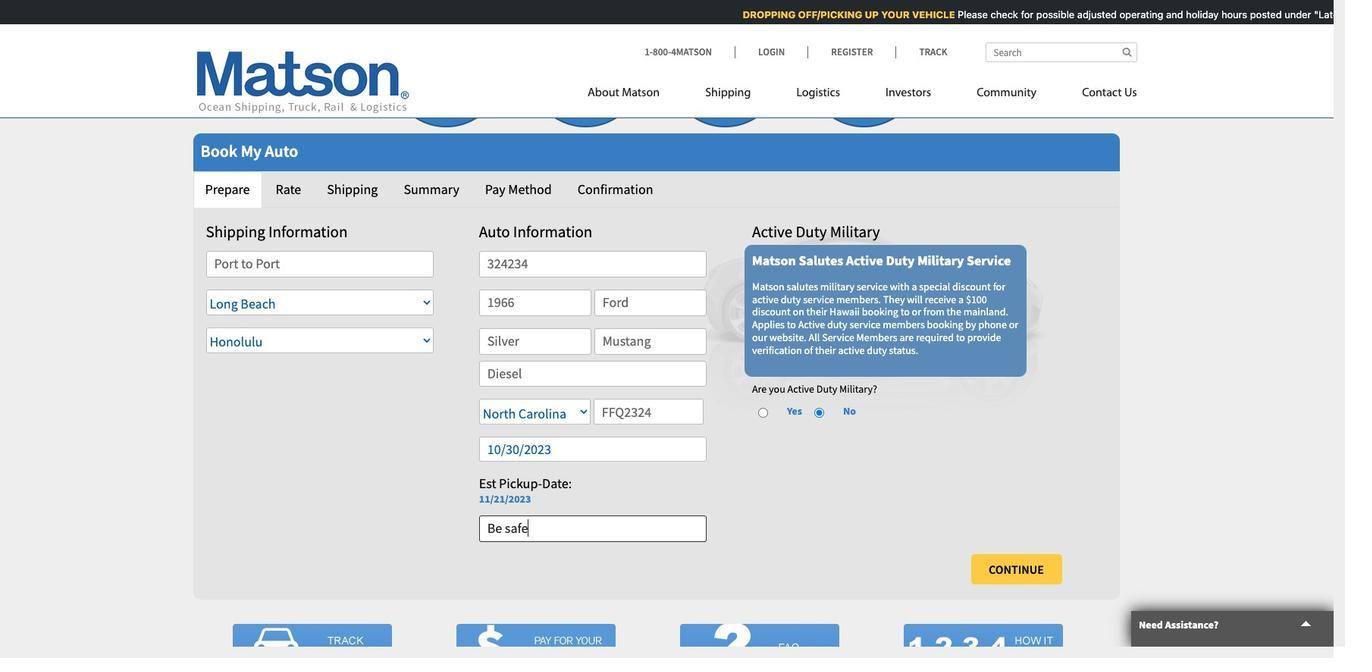 Task type: describe. For each thing, give the bounding box(es) containing it.
service inside matson salutes military service with a special discount for active duty service members.  they will receive a $100 discount on their hawaii booking to or from the mainland. applies to active duty service members booking by phone or our website. all service members are required to provide verification of their active duty status.
[[822, 331, 855, 344]]

track link
[[896, 45, 948, 58]]

by
[[966, 318, 976, 331]]

will
[[907, 292, 923, 306]]

check
[[989, 8, 1017, 20]]

investors link
[[863, 80, 954, 111]]

No radio
[[814, 408, 824, 418]]

please
[[956, 8, 986, 20]]

0 vertical spatial active
[[752, 292, 779, 306]]

shipping inside top menu navigation
[[705, 87, 751, 99]]

are you active duty military?
[[752, 382, 877, 396]]

est
[[479, 475, 496, 492]]

active up salutes
[[752, 221, 793, 242]]

2 horizontal spatial to
[[956, 331, 965, 344]]

under
[[1283, 8, 1310, 20]]

hawaii
[[830, 305, 860, 319]]

Yes radio
[[758, 408, 768, 418]]

1 horizontal spatial military
[[918, 252, 964, 269]]

0 vertical spatial duty
[[796, 221, 827, 242]]

4
[[856, 25, 873, 71]]

no
[[843, 404, 856, 418]]

pay                                                 method
[[485, 180, 552, 198]]

1 track vehicle image from the left
[[232, 624, 392, 658]]

salutes
[[799, 252, 843, 269]]

holiday
[[1184, 8, 1217, 20]]

investors
[[886, 87, 931, 99]]

1 vertical spatial their
[[815, 343, 836, 357]]

matson salutes military service with a special discount for active duty service members.  they will receive a $100 discount on their hawaii booking to or from the mainland. applies to active duty service members booking by phone or our website. all service members are required to provide verification of their active duty status.
[[752, 280, 1019, 357]]

about matson link
[[588, 80, 683, 111]]

matson for matson salutes military service with a special discount for active duty service members.  they will receive a $100 discount on their hawaii booking to or from the mainland. applies to active duty service members booking by phone or our website. all service members are required to provide verification of their active duty status.
[[752, 280, 785, 293]]

service down matson salutes active duty military service
[[857, 280, 888, 293]]

auto information
[[479, 221, 592, 242]]

Make text field
[[594, 290, 707, 316]]

track
[[919, 45, 948, 58]]

delivery
[[705, 87, 745, 100]]

login link
[[735, 45, 808, 58]]

11/21/2023
[[479, 492, 531, 506]]

prepare
[[205, 180, 250, 198]]

pay
[[485, 180, 506, 198]]

about matson
[[588, 87, 660, 99]]

and
[[1165, 8, 1182, 20]]

License text field
[[594, 399, 703, 425]]

0 vertical spatial their
[[807, 305, 828, 319]]

top menu navigation
[[588, 80, 1137, 111]]

duty for matson salutes active duty military service
[[886, 252, 915, 269]]

on
[[793, 305, 804, 319]]

active duty military
[[752, 221, 880, 242]]

posted
[[1248, 8, 1280, 20]]

community
[[977, 87, 1037, 99]]

1 horizontal spatial a
[[959, 292, 964, 306]]

our
[[752, 331, 767, 344]]

1 vertical spatial auto
[[479, 221, 510, 242]]

possible
[[1035, 8, 1073, 20]]

provide
[[967, 331, 1001, 344]]

rate
[[276, 180, 301, 198]]

dropping
[[741, 8, 794, 20]]

applies
[[752, 318, 785, 331]]

1 horizontal spatial to
[[901, 305, 910, 319]]

they
[[883, 292, 905, 306]]

1-
[[645, 45, 653, 58]]

are
[[900, 331, 914, 344]]

required
[[916, 331, 954, 344]]

duty for are you active duty military?
[[817, 382, 837, 396]]

mainland.
[[964, 305, 1009, 319]]

community link
[[954, 80, 1059, 111]]

1-800-4matson link
[[645, 45, 735, 58]]

Drop-off Date text field
[[479, 437, 707, 462]]

information for shipping information
[[268, 221, 348, 242]]

Year text field
[[479, 290, 591, 316]]

verification
[[752, 343, 802, 357]]

0 horizontal spatial shipping
[[206, 221, 265, 242]]

assistance?
[[1165, 618, 1219, 632]]

logistics
[[797, 87, 840, 99]]

1 vertical spatial duty
[[827, 318, 848, 331]]

your
[[880, 8, 908, 20]]

0 horizontal spatial a
[[912, 280, 917, 293]]

date:
[[542, 475, 572, 492]]

login
[[758, 45, 785, 58]]

the
[[947, 305, 961, 319]]

members
[[857, 331, 898, 344]]

dropping off/picking up your vehicle please check for possible adjusted operating and holiday hours posted under "latest
[[741, 8, 1345, 20]]

service down members.
[[850, 318, 881, 331]]

2 vertical spatial duty
[[867, 343, 887, 357]]

about
[[588, 87, 619, 99]]

us
[[1125, 87, 1137, 99]]

need
[[1139, 618, 1163, 632]]

with
[[890, 280, 910, 293]]

0 horizontal spatial to
[[787, 318, 796, 331]]

1-800-4matson
[[645, 45, 712, 58]]

vehicle
[[911, 8, 954, 20]]

matson for matson salutes active duty military service
[[752, 252, 796, 269]]

operating
[[1118, 8, 1162, 20]]

4matson
[[671, 45, 712, 58]]

active inside matson salutes military service with a special discount for active duty service members.  they will receive a $100 discount on their hawaii booking to or from the mainland. applies to active duty service members booking by phone or our website. all service members are required to provide verification of their active duty status.
[[798, 318, 825, 331]]

1 horizontal spatial active
[[838, 343, 865, 357]]

book my auto
[[201, 140, 298, 161]]

of
[[804, 343, 813, 357]]



Task type: vqa. For each thing, say whether or not it's contained in the screenshot.
Search
no



Task type: locate. For each thing, give the bounding box(es) containing it.
duty up the salutes
[[796, 221, 827, 242]]

from
[[923, 305, 945, 319]]

book
[[201, 140, 238, 161]]

0 horizontal spatial discount
[[752, 305, 791, 319]]

0 vertical spatial duty
[[781, 292, 801, 306]]

contact us
[[1082, 87, 1137, 99]]

2 horizontal spatial duty
[[867, 343, 887, 357]]

shipping link
[[683, 80, 774, 111], [315, 171, 390, 207]]

1 vertical spatial shipping link
[[315, 171, 390, 207]]

duty
[[781, 292, 801, 306], [827, 318, 848, 331], [867, 343, 887, 357]]

1 horizontal spatial booking
[[927, 318, 964, 331]]

0 horizontal spatial for
[[993, 280, 1006, 293]]

1 vertical spatial discount
[[752, 305, 791, 319]]

0 horizontal spatial service
[[822, 331, 855, 344]]

None text field
[[206, 251, 433, 277]]

matson inside matson salutes military service with a special discount for active duty service members.  they will receive a $100 discount on their hawaii booking to or from the mainland. applies to active duty service members booking by phone or our website. all service members are required to provide verification of their active duty status.
[[752, 280, 785, 293]]

confirmation
[[578, 180, 653, 198]]

0 vertical spatial discount
[[953, 280, 991, 293]]

Color text field
[[479, 328, 591, 355]]

my
[[241, 140, 262, 161]]

Search search field
[[985, 42, 1137, 62]]

1 horizontal spatial for
[[1019, 8, 1032, 20]]

1 vertical spatial matson
[[752, 252, 796, 269]]

duty left status.
[[867, 343, 887, 357]]

None search field
[[985, 42, 1137, 62]]

0 horizontal spatial military
[[830, 221, 880, 242]]

discount left on
[[752, 305, 791, 319]]

matson left salutes
[[752, 280, 785, 293]]

matson inside about matson link
[[622, 87, 660, 99]]

0 horizontal spatial or
[[912, 305, 921, 319]]

shipping link down 4matson
[[683, 80, 774, 111]]

1 horizontal spatial duty
[[827, 318, 848, 331]]

shipping right rate
[[327, 180, 378, 198]]

2 vertical spatial shipping
[[206, 221, 265, 242]]

special
[[919, 280, 950, 293]]

0 horizontal spatial information
[[268, 221, 348, 242]]

preparation
[[557, 87, 615, 100]]

to
[[901, 305, 910, 319], [787, 318, 796, 331], [956, 331, 965, 344]]

for inside matson salutes military service with a special discount for active duty service members.  they will receive a $100 discount on their hawaii booking to or from the mainland. applies to active duty service members booking by phone or our website. all service members are required to provide verification of their active duty status.
[[993, 280, 1006, 293]]

2 vertical spatial matson
[[752, 280, 785, 293]]

to up the are
[[901, 305, 910, 319]]

1 vertical spatial duty
[[886, 252, 915, 269]]

military up special
[[918, 252, 964, 269]]

active down hawaii
[[838, 343, 865, 357]]

active up "of"
[[798, 318, 825, 331]]

shipping
[[705, 87, 751, 99], [327, 180, 378, 198], [206, 221, 265, 242]]

a right with
[[912, 280, 917, 293]]

shipping link right rate link
[[315, 171, 390, 207]]

summary link
[[392, 171, 472, 207]]

0 horizontal spatial duty
[[781, 292, 801, 306]]

1 vertical spatial active
[[838, 343, 865, 357]]

active
[[752, 292, 779, 306], [838, 343, 865, 357]]

register
[[831, 45, 873, 58]]

website.
[[770, 331, 807, 344]]

a
[[912, 280, 917, 293], [959, 292, 964, 306]]

1 horizontal spatial track vehicle image
[[456, 624, 615, 658]]

military?
[[840, 382, 877, 396]]

confirmation link
[[566, 171, 665, 207]]

matson salutes active duty military service
[[752, 252, 1011, 269]]

0 vertical spatial matson
[[622, 87, 660, 99]]

yes
[[787, 404, 802, 418]]

1 horizontal spatial shipping link
[[683, 80, 774, 111]]

their right "of"
[[815, 343, 836, 357]]

information for auto information
[[513, 221, 592, 242]]

or left from
[[912, 305, 921, 319]]

1 horizontal spatial auto
[[479, 221, 510, 242]]

all
[[809, 331, 820, 344]]

service up $100
[[967, 252, 1011, 269]]

1 horizontal spatial service
[[967, 252, 1011, 269]]

2 horizontal spatial shipping
[[705, 87, 751, 99]]

0 vertical spatial service
[[967, 252, 1011, 269]]

salutes
[[787, 280, 818, 293]]

duty up with
[[886, 252, 915, 269]]

active
[[752, 221, 793, 242], [846, 252, 883, 269], [798, 318, 825, 331], [788, 382, 814, 396]]

up
[[863, 8, 877, 20]]

active up applies
[[752, 292, 779, 306]]

1 horizontal spatial shipping
[[327, 180, 378, 198]]

pickup-
[[499, 475, 542, 492]]

1 vertical spatial for
[[993, 280, 1006, 293]]

military
[[820, 280, 855, 293]]

0 vertical spatial for
[[1019, 8, 1032, 20]]

track vehicle image
[[232, 624, 392, 658], [456, 624, 615, 658]]

a left $100
[[959, 292, 964, 306]]

auto down the pay
[[479, 221, 510, 242]]

phone
[[979, 318, 1007, 331]]

shipping down 4matson
[[705, 87, 751, 99]]

to right applies
[[787, 318, 796, 331]]

are
[[752, 382, 767, 396]]

method
[[508, 180, 552, 198]]

active up military
[[846, 252, 883, 269]]

to left by
[[956, 331, 965, 344]]

0 vertical spatial shipping
[[705, 87, 751, 99]]

logistics link
[[774, 80, 863, 111]]

2 vertical spatial duty
[[817, 382, 837, 396]]

contact
[[1082, 87, 1122, 99]]

0 vertical spatial auto
[[265, 140, 298, 161]]

0 horizontal spatial booking
[[862, 305, 899, 319]]

Model text field
[[594, 328, 707, 355]]

0 horizontal spatial track vehicle image
[[232, 624, 392, 658]]

adjusted
[[1076, 8, 1115, 20]]

service right all
[[822, 331, 855, 344]]

for right $100
[[993, 280, 1006, 293]]

members
[[883, 318, 925, 331]]

you
[[769, 382, 785, 396]]

register link
[[808, 45, 896, 58]]

Fuel Type text field
[[479, 361, 707, 387]]

for right check
[[1019, 8, 1032, 20]]

service
[[857, 280, 888, 293], [803, 292, 834, 306], [850, 318, 881, 331]]

contact us link
[[1059, 80, 1137, 111]]

1 horizontal spatial discount
[[953, 280, 991, 293]]

members.
[[836, 292, 881, 306]]

1 horizontal spatial or
[[1009, 318, 1019, 331]]

or right phone
[[1009, 318, 1019, 331]]

2 information from the left
[[513, 221, 592, 242]]

Handling Instructions (optional) text field
[[479, 516, 707, 542]]

duty up applies
[[781, 292, 801, 306]]

11/21/2023 element
[[479, 473, 572, 508]]

off/picking
[[796, 8, 861, 20]]

1 vertical spatial military
[[918, 252, 964, 269]]

discount
[[953, 280, 991, 293], [752, 305, 791, 319]]

pay                                                 method link
[[473, 171, 564, 207]]

military up matson salutes active duty military service
[[830, 221, 880, 242]]

duty
[[796, 221, 827, 242], [886, 252, 915, 269], [817, 382, 837, 396]]

1 horizontal spatial information
[[513, 221, 592, 242]]

0 horizontal spatial auto
[[265, 140, 298, 161]]

booking left by
[[927, 318, 964, 331]]

0 vertical spatial military
[[830, 221, 880, 242]]

discount up mainland.
[[953, 280, 991, 293]]

duty up no "radio"
[[817, 382, 837, 396]]

receive
[[925, 292, 956, 306]]

matson right about
[[622, 87, 660, 99]]

service up all
[[803, 292, 834, 306]]

service
[[967, 252, 1011, 269], [822, 331, 855, 344]]

auto
[[265, 140, 298, 161], [479, 221, 510, 242]]

search image
[[1123, 47, 1132, 57]]

information
[[268, 221, 348, 242], [513, 221, 592, 242]]

shipping information
[[206, 221, 348, 242]]

0 horizontal spatial shipping link
[[315, 171, 390, 207]]

military
[[830, 221, 880, 242], [918, 252, 964, 269]]

0 horizontal spatial active
[[752, 292, 779, 306]]

$100
[[966, 292, 987, 306]]

VIN text field
[[479, 251, 707, 277]]

booking up members
[[862, 305, 899, 319]]

booking
[[862, 305, 899, 319], [927, 318, 964, 331]]

blue matson logo with ocean, shipping, truck, rail and logistics written beneath it. image
[[197, 52, 409, 114]]

matson up salutes
[[752, 252, 796, 269]]

duty right all
[[827, 318, 848, 331]]

or
[[912, 305, 921, 319], [1009, 318, 1019, 331]]

est pickup-date: 11/21/2023
[[479, 475, 572, 506]]

information down rate link
[[268, 221, 348, 242]]

hours
[[1220, 8, 1246, 20]]

rate link
[[264, 171, 313, 207]]

1 vertical spatial shipping
[[327, 180, 378, 198]]

prepare link
[[193, 171, 262, 207]]

"latest
[[1312, 8, 1345, 20]]

2 track vehicle image from the left
[[456, 624, 615, 658]]

need assistance?
[[1139, 618, 1219, 632]]

auto right my
[[265, 140, 298, 161]]

information down method
[[513, 221, 592, 242]]

shipping down prepare link
[[206, 221, 265, 242]]

0 vertical spatial shipping link
[[683, 80, 774, 111]]

their right on
[[807, 305, 828, 319]]

800-
[[653, 45, 671, 58]]

1 vertical spatial service
[[822, 331, 855, 344]]

1 information from the left
[[268, 221, 348, 242]]

status.
[[889, 343, 918, 357]]

active up yes
[[788, 382, 814, 396]]

None submit
[[971, 555, 1062, 585]]



